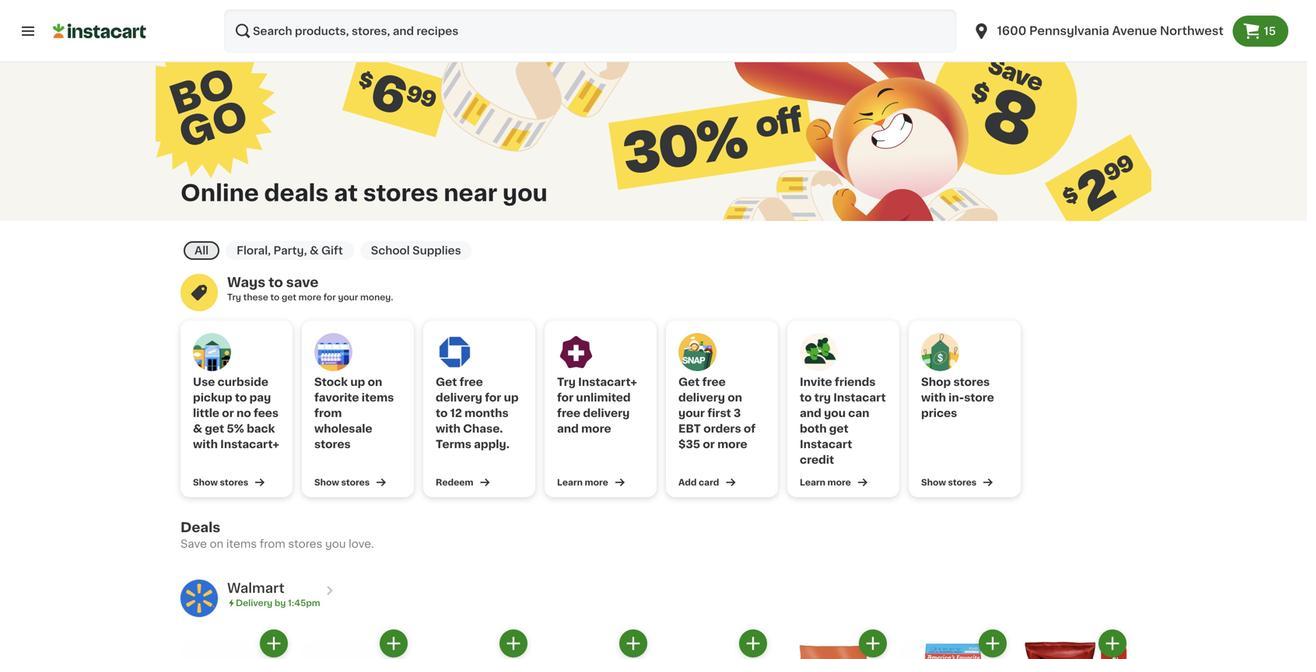 Task type: locate. For each thing, give the bounding box(es) containing it.
get down the can
[[829, 423, 849, 434]]

on inside get free delivery on your first 3 ebt orders of $35 or more
[[728, 392, 742, 403]]

redeem
[[436, 478, 474, 487]]

with inside shop stores with in-store prices
[[921, 392, 946, 403]]

more inside ways to save try these to get more for your money.
[[299, 293, 322, 302]]

2 horizontal spatial free
[[702, 377, 726, 388]]

get down save on the left
[[282, 293, 297, 302]]

3 show from the left
[[921, 478, 946, 487]]

chase.
[[463, 423, 503, 434]]

learn more
[[557, 478, 608, 487], [800, 478, 851, 487]]

2 horizontal spatial show
[[921, 478, 946, 487]]

save
[[286, 276, 319, 289]]

1 horizontal spatial for
[[485, 392, 501, 403]]

0 horizontal spatial show
[[193, 478, 218, 487]]

0 vertical spatial items
[[362, 392, 394, 403]]

from
[[314, 408, 342, 419], [260, 539, 285, 549]]

up up favorite
[[350, 377, 365, 388]]

0 horizontal spatial try
[[227, 293, 241, 302]]

show stores down prices
[[921, 478, 977, 487]]

1 vertical spatial instacart+
[[220, 439, 279, 450]]

you left love.
[[325, 539, 346, 549]]

1 learn more from the left
[[557, 478, 608, 487]]

on up 3 at the bottom right
[[728, 392, 742, 403]]

up inside get free delivery for up to 12 months with chase. terms apply.
[[504, 392, 519, 403]]

1 vertical spatial try
[[557, 377, 576, 388]]

0 vertical spatial instacart+
[[578, 377, 637, 388]]

party,
[[274, 245, 307, 256]]

with up the terms
[[436, 423, 461, 434]]

you
[[503, 182, 548, 204], [824, 408, 846, 419], [325, 539, 346, 549]]

avenue
[[1112, 25, 1157, 37]]

at
[[334, 182, 358, 204]]

show stores
[[193, 478, 248, 487], [314, 478, 370, 487], [921, 478, 977, 487]]

add
[[679, 478, 697, 487]]

no
[[237, 408, 251, 419]]

6 add image from the left
[[983, 634, 1003, 653]]

0 vertical spatial or
[[222, 408, 234, 419]]

2 horizontal spatial get
[[829, 423, 849, 434]]

pennsylvania
[[1030, 25, 1110, 37]]

more
[[299, 293, 322, 302], [581, 423, 611, 434], [718, 439, 748, 450], [585, 478, 608, 487], [828, 478, 851, 487]]

add image for 5th "product" group from left
[[744, 634, 763, 653]]

with
[[921, 392, 946, 403], [436, 423, 461, 434], [193, 439, 218, 450]]

delivery down unlimited
[[583, 408, 630, 419]]

&
[[310, 245, 319, 256], [193, 423, 202, 434]]

wholesale
[[314, 423, 372, 434]]

with down little
[[193, 439, 218, 450]]

0 horizontal spatial for
[[324, 293, 336, 302]]

add image for eighth "product" group from right
[[264, 634, 284, 653]]

get free delivery on your first 3 ebt orders of $35 or more
[[679, 377, 756, 450]]

to left save on the left
[[269, 276, 283, 289]]

1 horizontal spatial learn
[[800, 478, 826, 487]]

you for deals
[[325, 539, 346, 549]]

instacart up the can
[[834, 392, 886, 403]]

3 add image from the left
[[624, 634, 643, 653]]

get down little
[[205, 423, 224, 434]]

to left try
[[800, 392, 812, 403]]

more down save on the left
[[299, 293, 322, 302]]

get inside get free delivery for up to 12 months with chase. terms apply.
[[436, 377, 457, 388]]

1 show stores from the left
[[193, 478, 248, 487]]

1 vertical spatial on
[[728, 392, 742, 403]]

2 show from the left
[[314, 478, 339, 487]]

online
[[181, 182, 259, 204]]

1600 pennsylvania avenue northwest button
[[972, 9, 1224, 53]]

you inside invite friends to try instacart and you can both get instacart credit
[[824, 408, 846, 419]]

to inside use curbside pickup to pay little or no fees & get 5% back with instacart+
[[235, 392, 247, 403]]

0 horizontal spatial show stores
[[193, 478, 248, 487]]

to left 12
[[436, 408, 448, 419]]

2 show stores from the left
[[314, 478, 370, 487]]

2 get from the left
[[679, 377, 700, 388]]

instacart logo image
[[53, 22, 146, 40]]

try inside ways to save try these to get more for your money.
[[227, 293, 241, 302]]

& down little
[[193, 423, 202, 434]]

in-
[[949, 392, 964, 403]]

more down orders at the right bottom
[[718, 439, 748, 450]]

1600
[[997, 25, 1027, 37]]

delivery inside get free delivery on your first 3 ebt orders of $35 or more
[[679, 392, 725, 403]]

1 vertical spatial from
[[260, 539, 285, 549]]

pay
[[250, 392, 271, 403]]

delivery
[[436, 392, 482, 403], [679, 392, 725, 403], [583, 408, 630, 419]]

0 horizontal spatial items
[[226, 539, 257, 549]]

4 add image from the left
[[744, 634, 763, 653]]

2 product group from the left
[[300, 630, 408, 659]]

northwest
[[1160, 25, 1224, 37]]

2 horizontal spatial delivery
[[679, 392, 725, 403]]

ways
[[227, 276, 265, 289]]

1 add image from the left
[[264, 634, 284, 653]]

0 horizontal spatial &
[[193, 423, 202, 434]]

or
[[222, 408, 234, 419], [703, 439, 715, 450]]

instacart+ inside use curbside pickup to pay little or no fees & get 5% back with instacart+
[[220, 439, 279, 450]]

1 vertical spatial &
[[193, 423, 202, 434]]

1 vertical spatial with
[[436, 423, 461, 434]]

you right near
[[503, 182, 548, 204]]

0 horizontal spatial you
[[325, 539, 346, 549]]

2 horizontal spatial for
[[557, 392, 574, 403]]

all link
[[184, 241, 220, 260]]

learn for invite friends to try instacart and you can both get instacart credit
[[800, 478, 826, 487]]

0 vertical spatial instacart
[[834, 392, 886, 403]]

and
[[800, 408, 822, 419], [557, 423, 579, 434]]

months
[[465, 408, 509, 419]]

online deals at stores near you main content
[[0, 0, 1307, 659]]

prices
[[921, 408, 957, 419]]

7 add image from the left
[[1103, 634, 1123, 653]]

0 horizontal spatial get
[[205, 423, 224, 434]]

2 horizontal spatial show stores
[[921, 478, 977, 487]]

near
[[444, 182, 497, 204]]

0 vertical spatial with
[[921, 392, 946, 403]]

free
[[460, 377, 483, 388], [702, 377, 726, 388], [557, 408, 581, 419]]

instacart up credit
[[800, 439, 853, 450]]

2 learn from the left
[[800, 478, 826, 487]]

1 horizontal spatial delivery
[[583, 408, 630, 419]]

more down unlimited
[[581, 423, 611, 434]]

for up 'months'
[[485, 392, 501, 403]]

& left the gift
[[310, 245, 319, 256]]

1 vertical spatial and
[[557, 423, 579, 434]]

1 horizontal spatial free
[[557, 408, 581, 419]]

and up both
[[800, 408, 822, 419]]

on right save in the left bottom of the page
[[210, 539, 224, 549]]

1 vertical spatial your
[[679, 408, 705, 419]]

1 horizontal spatial your
[[679, 408, 705, 419]]

0 horizontal spatial learn
[[557, 478, 583, 487]]

stores inside 'deals save on items from stores you love.'
[[288, 539, 323, 549]]

0 vertical spatial on
[[368, 377, 382, 388]]

with inside get free delivery for up to 12 months with chase. terms apply.
[[436, 423, 461, 434]]

add image
[[264, 634, 284, 653], [504, 634, 523, 653], [624, 634, 643, 653], [744, 634, 763, 653], [863, 634, 883, 653], [983, 634, 1003, 653], [1103, 634, 1123, 653]]

1:45pm
[[288, 599, 320, 607]]

pickup
[[193, 392, 232, 403]]

1 vertical spatial items
[[226, 539, 257, 549]]

1 vertical spatial or
[[703, 439, 715, 450]]

0 horizontal spatial or
[[222, 408, 234, 419]]

both
[[800, 423, 827, 434]]

learn
[[557, 478, 583, 487], [800, 478, 826, 487]]

0 horizontal spatial on
[[210, 539, 224, 549]]

for left unlimited
[[557, 392, 574, 403]]

try instacart+ for unlimited free delivery and more
[[557, 377, 637, 434]]

1 vertical spatial you
[[824, 408, 846, 419]]

0 horizontal spatial delivery
[[436, 392, 482, 403]]

1 horizontal spatial get
[[679, 377, 700, 388]]

3 product group from the left
[[420, 630, 528, 659]]

0 horizontal spatial with
[[193, 439, 218, 450]]

0 horizontal spatial and
[[557, 423, 579, 434]]

all
[[195, 245, 209, 256]]

instacart+ down back
[[220, 439, 279, 450]]

2 vertical spatial on
[[210, 539, 224, 549]]

2 vertical spatial you
[[325, 539, 346, 549]]

1 vertical spatial up
[[504, 392, 519, 403]]

2 learn more from the left
[[800, 478, 851, 487]]

items right favorite
[[362, 392, 394, 403]]

up
[[350, 377, 365, 388], [504, 392, 519, 403]]

1 horizontal spatial show
[[314, 478, 339, 487]]

1 horizontal spatial learn more
[[800, 478, 851, 487]]

little
[[193, 408, 219, 419]]

1600 pennsylvania avenue northwest button
[[963, 9, 1233, 53]]

floral,
[[237, 245, 271, 256]]

gift
[[321, 245, 343, 256]]

add image for first "product" group from the right
[[1103, 634, 1123, 653]]

1 horizontal spatial show stores
[[314, 478, 370, 487]]

0 horizontal spatial up
[[350, 377, 365, 388]]

delivery inside try instacart+ for unlimited free delivery and more
[[583, 408, 630, 419]]

your up ebt
[[679, 408, 705, 419]]

1 horizontal spatial with
[[436, 423, 461, 434]]

orders
[[704, 423, 741, 434]]

from down favorite
[[314, 408, 342, 419]]

2 horizontal spatial on
[[728, 392, 742, 403]]

0 vertical spatial your
[[338, 293, 358, 302]]

on for stock
[[368, 377, 382, 388]]

1 get from the left
[[436, 377, 457, 388]]

instacart+ up unlimited
[[578, 377, 637, 388]]

shop
[[921, 377, 951, 388]]

1 learn from the left
[[557, 478, 583, 487]]

add image for 3rd "product" group from the left
[[504, 634, 523, 653]]

0 horizontal spatial instacart+
[[220, 439, 279, 450]]

show stores up 'deals'
[[193, 478, 248, 487]]

2 add image from the left
[[504, 634, 523, 653]]

1 horizontal spatial and
[[800, 408, 822, 419]]

your inside get free delivery on your first 3 ebt orders of $35 or more
[[679, 408, 705, 419]]

show down prices
[[921, 478, 946, 487]]

your inside ways to save try these to get more for your money.
[[338, 293, 358, 302]]

more inside get free delivery on your first 3 ebt orders of $35 or more
[[718, 439, 748, 450]]

0 horizontal spatial from
[[260, 539, 285, 549]]

walmart
[[227, 582, 285, 595]]

0 horizontal spatial learn more
[[557, 478, 608, 487]]

free down unlimited
[[557, 408, 581, 419]]

0 horizontal spatial your
[[338, 293, 358, 302]]

1 horizontal spatial get
[[282, 293, 297, 302]]

you down try
[[824, 408, 846, 419]]

0 vertical spatial you
[[503, 182, 548, 204]]

delivery inside get free delivery for up to 12 months with chase. terms apply.
[[436, 392, 482, 403]]

with down shop
[[921, 392, 946, 403]]

0 vertical spatial from
[[314, 408, 342, 419]]

to
[[269, 276, 283, 289], [270, 293, 280, 302], [235, 392, 247, 403], [800, 392, 812, 403], [436, 408, 448, 419]]

savings education cards icon image
[[181, 274, 218, 311]]

your
[[338, 293, 358, 302], [679, 408, 705, 419]]

on inside 'deals save on items from stores you love.'
[[210, 539, 224, 549]]

0 vertical spatial try
[[227, 293, 241, 302]]

get up 12
[[436, 377, 457, 388]]

you inside 'deals save on items from stores you love.'
[[325, 539, 346, 549]]

up up 'months'
[[504, 392, 519, 403]]

to down curbside
[[235, 392, 247, 403]]

1 show from the left
[[193, 478, 218, 487]]

0 vertical spatial and
[[800, 408, 822, 419]]

try
[[227, 293, 241, 302], [557, 377, 576, 388]]

1 horizontal spatial from
[[314, 408, 342, 419]]

15
[[1264, 26, 1276, 37]]

delivery
[[236, 599, 273, 607]]

1 product group from the left
[[181, 630, 288, 659]]

get
[[436, 377, 457, 388], [679, 377, 700, 388]]

items up walmart
[[226, 539, 257, 549]]

unlimited
[[576, 392, 631, 403]]

free inside get free delivery for up to 12 months with chase. terms apply.
[[460, 377, 483, 388]]

get for get free delivery on your first 3 ebt orders of $35 or more
[[679, 377, 700, 388]]

love.
[[349, 539, 374, 549]]

show up 'deals'
[[193, 478, 218, 487]]

1 horizontal spatial up
[[504, 392, 519, 403]]

use
[[193, 377, 215, 388]]

can
[[849, 408, 870, 419]]

1 horizontal spatial or
[[703, 439, 715, 450]]

for down the gift
[[324, 293, 336, 302]]

0 vertical spatial up
[[350, 377, 365, 388]]

money.
[[360, 293, 393, 302]]

1 horizontal spatial items
[[362, 392, 394, 403]]

and down unlimited
[[557, 423, 579, 434]]

6 product group from the left
[[780, 630, 887, 659]]

5 product group from the left
[[660, 630, 767, 659]]

1 horizontal spatial on
[[368, 377, 382, 388]]

from up walmart
[[260, 539, 285, 549]]

1 horizontal spatial &
[[310, 245, 319, 256]]

2 vertical spatial with
[[193, 439, 218, 450]]

0 horizontal spatial get
[[436, 377, 457, 388]]

on right the stock
[[368, 377, 382, 388]]

free up 12
[[460, 377, 483, 388]]

None search field
[[224, 9, 957, 53]]

2 horizontal spatial with
[[921, 392, 946, 403]]

4 product group from the left
[[540, 630, 647, 659]]

for inside ways to save try these to get more for your money.
[[324, 293, 336, 302]]

you for invite
[[824, 408, 846, 419]]

0 vertical spatial &
[[310, 245, 319, 256]]

1 horizontal spatial try
[[557, 377, 576, 388]]

friends
[[835, 377, 876, 388]]

show
[[193, 478, 218, 487], [314, 478, 339, 487], [921, 478, 946, 487]]

show stores down the wholesale at the bottom of page
[[314, 478, 370, 487]]

delivery for to
[[436, 392, 482, 403]]

show stores for stores
[[314, 478, 370, 487]]

get up ebt
[[679, 377, 700, 388]]

get inside ways to save try these to get more for your money.
[[282, 293, 297, 302]]

0 horizontal spatial free
[[460, 377, 483, 388]]

delivery up 12
[[436, 392, 482, 403]]

items
[[362, 392, 394, 403], [226, 539, 257, 549]]

free up first
[[702, 377, 726, 388]]

apply.
[[474, 439, 510, 450]]

on inside stock up on favorite items from wholesale stores
[[368, 377, 382, 388]]

15 button
[[1233, 16, 1289, 47]]

on
[[368, 377, 382, 388], [728, 392, 742, 403], [210, 539, 224, 549]]

product group
[[181, 630, 288, 659], [300, 630, 408, 659], [420, 630, 528, 659], [540, 630, 647, 659], [660, 630, 767, 659], [780, 630, 887, 659], [900, 630, 1007, 659], [1019, 630, 1127, 659]]

5 add image from the left
[[863, 634, 883, 653]]

by
[[275, 599, 286, 607]]

or right $35
[[703, 439, 715, 450]]

add image
[[384, 634, 404, 653]]

stores
[[363, 182, 439, 204], [954, 377, 990, 388], [314, 439, 351, 450], [220, 478, 248, 487], [341, 478, 370, 487], [948, 478, 977, 487], [288, 539, 323, 549]]

8 product group from the left
[[1019, 630, 1127, 659]]

get inside get free delivery on your first 3 ebt orders of $35 or more
[[679, 377, 700, 388]]

or left no
[[222, 408, 234, 419]]

1 horizontal spatial you
[[503, 182, 548, 204]]

free inside get free delivery on your first 3 ebt orders of $35 or more
[[702, 377, 726, 388]]

1 horizontal spatial instacart+
[[578, 377, 637, 388]]

from inside stock up on favorite items from wholesale stores
[[314, 408, 342, 419]]

delivery up first
[[679, 392, 725, 403]]

stock
[[314, 377, 348, 388]]

show down the wholesale at the bottom of page
[[314, 478, 339, 487]]

2 horizontal spatial you
[[824, 408, 846, 419]]

your left money.
[[338, 293, 358, 302]]



Task type: describe. For each thing, give the bounding box(es) containing it.
ebt
[[679, 423, 701, 434]]

items inside stock up on favorite items from wholesale stores
[[362, 392, 394, 403]]

show stores for no
[[193, 478, 248, 487]]

get for get free delivery for up to 12 months with chase. terms apply.
[[436, 377, 457, 388]]

supplies
[[413, 245, 461, 256]]

with inside use curbside pickup to pay little or no fees & get 5% back with instacart+
[[193, 439, 218, 450]]

add image for 7th "product" group
[[983, 634, 1003, 653]]

card
[[699, 478, 719, 487]]

learn for try instacart+ for unlimited free delivery and more
[[557, 478, 583, 487]]

school
[[371, 245, 410, 256]]

free inside try instacart+ for unlimited free delivery and more
[[557, 408, 581, 419]]

store
[[964, 392, 994, 403]]

get free delivery for up to 12 months with chase. terms apply.
[[436, 377, 519, 450]]

school supplies link
[[360, 241, 472, 260]]

more down try instacart+ for unlimited free delivery and more
[[585, 478, 608, 487]]

1600 pennsylvania avenue northwest
[[997, 25, 1224, 37]]

free for on
[[702, 377, 726, 388]]

more down credit
[[828, 478, 851, 487]]

1 vertical spatial instacart
[[800, 439, 853, 450]]

3
[[734, 408, 741, 419]]

up inside stock up on favorite items from wholesale stores
[[350, 377, 365, 388]]

invite
[[800, 377, 832, 388]]

on for deals
[[210, 539, 224, 549]]

more inside try instacart+ for unlimited free delivery and more
[[581, 423, 611, 434]]

for inside try instacart+ for unlimited free delivery and more
[[557, 392, 574, 403]]

or inside use curbside pickup to pay little or no fees & get 5% back with instacart+
[[222, 408, 234, 419]]

floral, party, & gift link
[[226, 241, 354, 260]]

delivery for first
[[679, 392, 725, 403]]

learn more for try instacart+ for unlimited free delivery and more
[[557, 478, 608, 487]]

instacart+ inside try instacart+ for unlimited free delivery and more
[[578, 377, 637, 388]]

and inside invite friends to try instacart and you can both get instacart credit
[[800, 408, 822, 419]]

get inside invite friends to try instacart and you can both get instacart credit
[[829, 423, 849, 434]]

for inside get free delivery for up to 12 months with chase. terms apply.
[[485, 392, 501, 403]]

& inside use curbside pickup to pay little or no fees & get 5% back with instacart+
[[193, 423, 202, 434]]

fees
[[254, 408, 279, 419]]

deals
[[181, 521, 220, 534]]

learn more for invite friends to try instacart and you can both get instacart credit
[[800, 478, 851, 487]]

stores inside shop stores with in-store prices
[[954, 377, 990, 388]]

stock up on favorite items from wholesale stores
[[314, 377, 394, 450]]

to inside invite friends to try instacart and you can both get instacart credit
[[800, 392, 812, 403]]

terms
[[436, 439, 472, 450]]

from inside 'deals save on items from stores you love.'
[[260, 539, 285, 549]]

ways to save try these to get more for your money.
[[227, 276, 393, 302]]

and inside try instacart+ for unlimited free delivery and more
[[557, 423, 579, 434]]

to inside get free delivery for up to 12 months with chase. terms apply.
[[436, 408, 448, 419]]

delivery by 1:45pm
[[236, 599, 320, 607]]

favorite
[[314, 392, 359, 403]]

these
[[243, 293, 268, 302]]

stores inside stock up on favorite items from wholesale stores
[[314, 439, 351, 450]]

walmart image
[[181, 580, 218, 617]]

of
[[744, 423, 756, 434]]

use curbside pickup to pay little or no fees & get 5% back with instacart+
[[193, 377, 279, 450]]

first
[[708, 408, 731, 419]]

add image for third "product" group from right
[[863, 634, 883, 653]]

get inside use curbside pickup to pay little or no fees & get 5% back with instacart+
[[205, 423, 224, 434]]

7 product group from the left
[[900, 630, 1007, 659]]

add image for 5th "product" group from the right
[[624, 634, 643, 653]]

try
[[815, 392, 831, 403]]

items inside 'deals save on items from stores you love.'
[[226, 539, 257, 549]]

try inside try instacart+ for unlimited free delivery and more
[[557, 377, 576, 388]]

$35
[[679, 439, 700, 450]]

or inside get free delivery on your first 3 ebt orders of $35 or more
[[703, 439, 715, 450]]

Search field
[[224, 9, 957, 53]]

floral, party, & gift
[[237, 245, 343, 256]]

to right these
[[270, 293, 280, 302]]

show for no
[[193, 478, 218, 487]]

3 show stores from the left
[[921, 478, 977, 487]]

back
[[247, 423, 275, 434]]

free for for
[[460, 377, 483, 388]]

shop stores with in-store prices
[[921, 377, 994, 419]]

invite friends to try instacart and you can both get instacart credit
[[800, 377, 886, 465]]

add card
[[679, 478, 719, 487]]

12
[[450, 408, 462, 419]]

save
[[181, 539, 207, 549]]

show for stores
[[314, 478, 339, 487]]

5%
[[227, 423, 244, 434]]

deals save on items from stores you love.
[[181, 521, 374, 549]]

credit
[[800, 454, 834, 465]]

deals
[[264, 182, 329, 204]]

school supplies
[[371, 245, 461, 256]]

online deals at stores near you
[[181, 182, 548, 204]]

curbside
[[218, 377, 268, 388]]



Task type: vqa. For each thing, say whether or not it's contained in the screenshot.
'(7.18K)'
no



